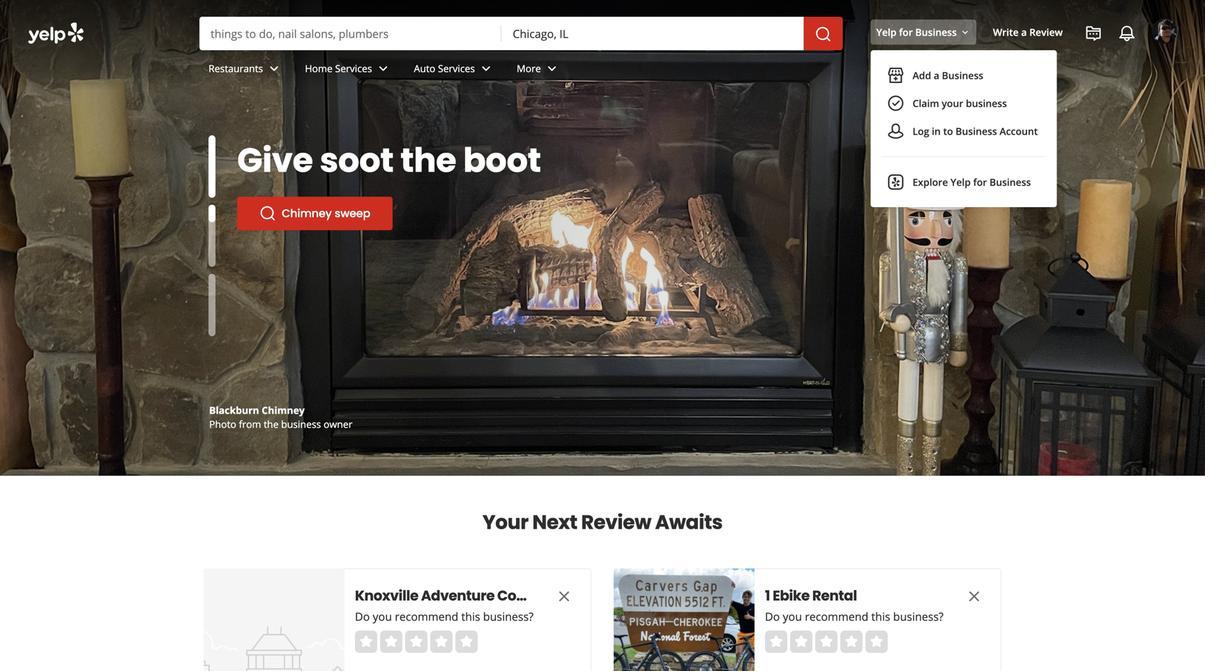 Task type: locate. For each thing, give the bounding box(es) containing it.
2 do you recommend this business? from the left
[[766, 609, 944, 624]]

1 horizontal spatial do you recommend this business?
[[766, 609, 944, 624]]

0 horizontal spatial review
[[582, 509, 652, 536]]

1 vertical spatial business
[[281, 418, 321, 431]]

rating element down knoxville on the bottom of the page
[[355, 631, 478, 653]]

0 horizontal spatial 24 chevron down v2 image
[[266, 60, 283, 77]]

1 horizontal spatial you
[[783, 609, 803, 624]]

this
[[462, 609, 481, 624], [872, 609, 891, 624]]

business up log in to business account
[[967, 97, 1008, 110]]

yelp inside explore yelp for business button
[[951, 176, 971, 189]]

0 horizontal spatial none field
[[211, 26, 491, 41]]

for up 24 add biz v2 "icon"
[[900, 25, 913, 39]]

0 vertical spatial the
[[401, 137, 457, 184]]

0 horizontal spatial (no rating) image
[[355, 631, 478, 653]]

recommend
[[395, 609, 459, 624], [805, 609, 869, 624]]

1 do you recommend this business? from the left
[[355, 609, 534, 624]]

do you recommend this business? for ebike
[[766, 609, 944, 624]]

photo
[[209, 418, 236, 431], [209, 418, 236, 431]]

you
[[373, 609, 392, 624], [783, 609, 803, 624]]

None field
[[211, 26, 491, 41], [513, 26, 793, 41]]

auto services
[[414, 62, 475, 75]]

0 horizontal spatial for
[[900, 25, 913, 39]]

business?
[[483, 609, 534, 624], [894, 609, 944, 624]]

24 chevron down v2 image for restaurants
[[266, 60, 283, 77]]

1 horizontal spatial the
[[401, 137, 457, 184]]

rating element
[[355, 631, 478, 653], [766, 631, 888, 653]]

0 vertical spatial review
[[1030, 25, 1064, 39]]

a right write
[[1022, 25, 1028, 39]]

services inside home services link
[[335, 62, 372, 75]]

turftim
[[209, 404, 248, 417]]

0 vertical spatial yelp
[[877, 25, 897, 39]]

knoxville adventure collective link
[[355, 586, 567, 606]]

2 services from the left
[[438, 62, 475, 75]]

24 chevron down v2 image inside auto services link
[[478, 60, 495, 77]]

1 ebike rental link
[[766, 586, 940, 606]]

m.
[[273, 418, 285, 431]]

landscape
[[250, 404, 302, 417]]

photo of knoxville adventure collective image
[[204, 569, 345, 671]]

1 horizontal spatial rating element
[[766, 631, 888, 653]]

24 yelp for biz v2 image
[[888, 174, 905, 191]]

1 you from the left
[[373, 609, 392, 624]]

(no rating) image
[[355, 631, 478, 653], [766, 631, 888, 653]]

1 (no rating) image from the left
[[355, 631, 478, 653]]

1 horizontal spatial for
[[974, 176, 988, 189]]

None radio
[[355, 631, 378, 653], [405, 631, 428, 653], [841, 631, 863, 653], [866, 631, 888, 653], [355, 631, 378, 653], [405, 631, 428, 653], [841, 631, 863, 653], [866, 631, 888, 653]]

business left 16 chevron down v2 image
[[916, 25, 957, 39]]

photo of 1 ebike rental image
[[614, 569, 755, 671]]

home services link
[[294, 50, 403, 91]]

none field up business categories "element"
[[513, 26, 793, 41]]

2 business? from the left
[[894, 609, 944, 624]]

for
[[900, 25, 913, 39], [974, 176, 988, 189]]

0 horizontal spatial rating element
[[355, 631, 478, 653]]

yelp for business button
[[871, 20, 977, 45]]

0 horizontal spatial dismiss card image
[[556, 588, 573, 605]]

2 recommend from the left
[[805, 609, 869, 624]]

to for farewell
[[452, 137, 486, 184]]

turftim landscape and design link
[[209, 404, 359, 417]]

1 horizontal spatial business
[[967, 97, 1008, 110]]

24 chevron down v2 image left auto
[[375, 60, 392, 77]]

recommend down adventure
[[395, 609, 459, 624]]

2 rating element from the left
[[766, 631, 888, 653]]

0 horizontal spatial to
[[452, 137, 486, 184]]

0 horizontal spatial the
[[264, 418, 279, 431]]

2 do from the left
[[766, 609, 780, 624]]

a for add
[[934, 69, 940, 82]]

knoxville adventure collective
[[355, 586, 567, 606]]

1 none field from the left
[[211, 26, 491, 41]]

0 horizontal spatial this
[[462, 609, 481, 624]]

24 chevron down v2 image inside home services link
[[375, 60, 392, 77]]

none field up home services
[[211, 26, 491, 41]]

you down ebike
[[783, 609, 803, 624]]

business
[[916, 25, 957, 39], [943, 69, 984, 82], [956, 125, 998, 138], [990, 176, 1032, 189]]

business down account
[[990, 176, 1032, 189]]

services inside auto services link
[[438, 62, 475, 75]]

chimney up m.
[[262, 404, 305, 417]]

a
[[1022, 25, 1028, 39], [934, 69, 940, 82]]

1 horizontal spatial a
[[1022, 25, 1028, 39]]

explore banner section banner
[[0, 0, 1206, 476]]

design
[[326, 404, 359, 417]]

1 horizontal spatial services
[[438, 62, 475, 75]]

blackburn
[[209, 404, 259, 417]]

you down knoxville on the bottom of the page
[[373, 609, 392, 624]]

1 horizontal spatial do
[[766, 609, 780, 624]]

auto
[[414, 62, 436, 75]]

24 chevron down v2 image
[[544, 60, 561, 77]]

2 dismiss card image from the left
[[967, 588, 983, 605]]

1 horizontal spatial this
[[872, 609, 891, 624]]

1 business? from the left
[[483, 609, 534, 624]]

24 chevron down v2 image for auto services
[[478, 60, 495, 77]]

knoxville
[[355, 586, 419, 606]]

None search field
[[200, 17, 846, 50]]

for inside button
[[974, 176, 988, 189]]

dismiss card image
[[556, 588, 573, 605], [967, 588, 983, 605]]

1 horizontal spatial recommend
[[805, 609, 869, 624]]

1 horizontal spatial 24 chevron down v2 image
[[375, 60, 392, 77]]

do you recommend this business? down adventure
[[355, 609, 534, 624]]

1 this from the left
[[462, 609, 481, 624]]

adventure
[[421, 586, 495, 606]]

for right explore
[[974, 176, 988, 189]]

2 (no rating) image from the left
[[766, 631, 888, 653]]

services right auto
[[438, 62, 475, 75]]

explore
[[913, 176, 949, 189]]

do down knoxville on the bottom of the page
[[355, 609, 370, 624]]

business? down the 1 ebike rental "link"
[[894, 609, 944, 624]]

to inside button
[[944, 125, 954, 138]]

3 24 chevron down v2 image from the left
[[478, 60, 495, 77]]

2 horizontal spatial 24 chevron down v2 image
[[478, 60, 495, 77]]

1 horizontal spatial (no rating) image
[[766, 631, 888, 653]]

services right home
[[335, 62, 372, 75]]

review right next
[[582, 509, 652, 536]]

24 chevron down v2 image right auto services
[[478, 60, 495, 77]]

to inside say farewell to dead branches
[[452, 137, 486, 184]]

do you recommend this business? down the 1 ebike rental "link"
[[766, 609, 944, 624]]

recommend down rental
[[805, 609, 869, 624]]

2 you from the left
[[783, 609, 803, 624]]

0 horizontal spatial you
[[373, 609, 392, 624]]

add a business button
[[883, 61, 1047, 89]]

(no rating) image down rental
[[766, 631, 888, 653]]

chimney inside blackburn chimney photo from the business owner
[[262, 404, 305, 417]]

1 horizontal spatial none field
[[513, 26, 793, 41]]

rental
[[813, 586, 858, 606]]

this down 'knoxville adventure collective' link
[[462, 609, 481, 624]]

1 horizontal spatial review
[[1030, 25, 1064, 39]]

tree services
[[282, 245, 353, 260]]

24 chevron down v2 image
[[266, 60, 283, 77], [375, 60, 392, 77], [478, 60, 495, 77]]

services
[[335, 62, 372, 75], [438, 62, 475, 75]]

to
[[944, 125, 954, 138], [452, 137, 486, 184]]

account
[[1000, 125, 1039, 138]]

0 vertical spatial a
[[1022, 25, 1028, 39]]

24 search v2 image
[[260, 205, 276, 222]]

0 horizontal spatial a
[[934, 69, 940, 82]]

2 24 chevron down v2 image from the left
[[375, 60, 392, 77]]

0 horizontal spatial recommend
[[395, 609, 459, 624]]

more link
[[506, 50, 572, 91]]

business inside button
[[967, 97, 1008, 110]]

1 do from the left
[[355, 609, 370, 624]]

1 vertical spatial a
[[934, 69, 940, 82]]

add
[[913, 69, 932, 82]]

review inside user actions element
[[1030, 25, 1064, 39]]

write a review
[[994, 25, 1064, 39]]

yelp for business
[[877, 25, 957, 39]]

None search field
[[0, 0, 1206, 207]]

a right add
[[934, 69, 940, 82]]

business down and
[[281, 418, 321, 431]]

(no rating) image down knoxville on the bottom of the page
[[355, 631, 478, 653]]

photo inside the turftim landscape and design photo by tim m.
[[209, 418, 236, 431]]

24 claim v2 image
[[888, 95, 905, 112]]

yelp right explore
[[951, 176, 971, 189]]

24 chevron down v2 image inside 'restaurants' 'link'
[[266, 60, 283, 77]]

this for collective
[[462, 609, 481, 624]]

None radio
[[380, 631, 403, 653], [431, 631, 453, 653], [456, 631, 478, 653], [766, 631, 788, 653], [791, 631, 813, 653], [816, 631, 838, 653], [380, 631, 403, 653], [431, 631, 453, 653], [456, 631, 478, 653], [766, 631, 788, 653], [791, 631, 813, 653], [816, 631, 838, 653]]

0 vertical spatial for
[[900, 25, 913, 39]]

and
[[305, 404, 323, 417]]

1 vertical spatial for
[[974, 176, 988, 189]]

1 services from the left
[[335, 62, 372, 75]]

a inside button
[[934, 69, 940, 82]]

1 rating element from the left
[[355, 631, 478, 653]]

24 chevron down v2 image right restaurants
[[266, 60, 283, 77]]

search image
[[816, 26, 832, 43]]

0 horizontal spatial yelp
[[877, 25, 897, 39]]

do you recommend this business?
[[355, 609, 534, 624], [766, 609, 944, 624]]

0 vertical spatial business
[[967, 97, 1008, 110]]

add a business
[[913, 69, 984, 82]]

by
[[239, 418, 250, 431]]

rating element down rental
[[766, 631, 888, 653]]

1 vertical spatial review
[[582, 509, 652, 536]]

24 search v2 image
[[260, 244, 276, 261]]

do down 1
[[766, 609, 780, 624]]

1 horizontal spatial dismiss card image
[[967, 588, 983, 605]]

chimney sweep link
[[237, 197, 393, 230]]

1 horizontal spatial business?
[[894, 609, 944, 624]]

this down the 1 ebike rental "link"
[[872, 609, 891, 624]]

1 recommend from the left
[[395, 609, 459, 624]]

do
[[355, 609, 370, 624], [766, 609, 780, 624]]

0 horizontal spatial services
[[335, 62, 372, 75]]

yelp
[[877, 25, 897, 39], [951, 176, 971, 189]]

user actions element
[[866, 17, 1198, 207]]

1 dismiss card image from the left
[[556, 588, 573, 605]]

tree services link
[[237, 236, 376, 269]]

business? down "collective"
[[483, 609, 534, 624]]

0 horizontal spatial do
[[355, 609, 370, 624]]

0 vertical spatial chimney
[[282, 206, 332, 221]]

tim
[[252, 418, 271, 431]]

chimney
[[282, 206, 332, 221], [262, 404, 305, 417]]

the
[[401, 137, 457, 184], [264, 418, 279, 431]]

1 horizontal spatial yelp
[[951, 176, 971, 189]]

0 horizontal spatial do you recommend this business?
[[355, 609, 534, 624]]

1 24 chevron down v2 image from the left
[[266, 60, 283, 77]]

review right write
[[1030, 25, 1064, 39]]

0 horizontal spatial business?
[[483, 609, 534, 624]]

dismiss card image for rental
[[967, 588, 983, 605]]

more
[[517, 62, 541, 75]]

explore yelp for business
[[913, 176, 1032, 189]]

1 vertical spatial chimney
[[262, 404, 305, 417]]

none field near
[[513, 26, 793, 41]]

1 horizontal spatial to
[[944, 125, 954, 138]]

services for home services
[[335, 62, 372, 75]]

2 none field from the left
[[513, 26, 793, 41]]

tim m. link
[[252, 418, 285, 431]]

sweep
[[335, 206, 371, 221]]

1 vertical spatial yelp
[[951, 176, 971, 189]]

0 horizontal spatial business
[[281, 418, 321, 431]]

in
[[932, 125, 941, 138]]

restaurants
[[209, 62, 263, 75]]

chimney right 24 search v2 icon
[[282, 206, 332, 221]]

review
[[1030, 25, 1064, 39], [582, 509, 652, 536]]

yelp up 24 add biz v2 "icon"
[[877, 25, 897, 39]]

business
[[967, 97, 1008, 110], [281, 418, 321, 431]]

1 vertical spatial the
[[264, 418, 279, 431]]

2 this from the left
[[872, 609, 891, 624]]



Task type: vqa. For each thing, say whether or not it's contained in the screenshot.
Sweep
yes



Task type: describe. For each thing, give the bounding box(es) containing it.
dismiss card image for collective
[[556, 588, 573, 605]]

restaurants link
[[197, 50, 294, 91]]

say
[[237, 137, 301, 184]]

review for next
[[582, 509, 652, 536]]

a for write
[[1022, 25, 1028, 39]]

log in to business account
[[913, 125, 1039, 138]]

business categories element
[[197, 50, 1178, 91]]

recommend for ebike
[[805, 609, 869, 624]]

business down "claim your business" button
[[956, 125, 998, 138]]

business up "claim your business" button
[[943, 69, 984, 82]]

none search field inside search box
[[200, 17, 846, 50]]

to for in
[[944, 125, 954, 138]]

services for auto services
[[438, 62, 475, 75]]

Find text field
[[211, 26, 491, 41]]

blackburn chimney link
[[209, 404, 305, 417]]

claim your business button
[[883, 89, 1047, 117]]

home
[[305, 62, 333, 75]]

1 ebike rental
[[766, 586, 858, 606]]

16 chevron down v2 image
[[960, 27, 971, 38]]

none search field containing yelp for business
[[0, 0, 1206, 207]]

branches
[[332, 176, 494, 223]]

home services
[[305, 62, 372, 75]]

give
[[237, 137, 313, 184]]

notifications image
[[1119, 25, 1136, 42]]

do you recommend this business? for adventure
[[355, 609, 534, 624]]

owner
[[324, 418, 353, 431]]

do for 1
[[766, 609, 780, 624]]

write
[[994, 25, 1019, 39]]

give soot the boot
[[237, 137, 541, 184]]

soot
[[320, 137, 394, 184]]

(no rating) image for ebike
[[766, 631, 888, 653]]

none field find
[[211, 26, 491, 41]]

boot
[[463, 137, 541, 184]]

your
[[483, 509, 529, 536]]

24 chevron down v2 image for home services
[[375, 60, 392, 77]]

24 friends v2 image
[[888, 123, 905, 140]]

log in to business account button
[[883, 117, 1047, 145]]

you for knoxville
[[373, 609, 392, 624]]

the inside blackburn chimney photo from the business owner
[[264, 418, 279, 431]]

services
[[309, 245, 353, 260]]

photo inside blackburn chimney photo from the business owner
[[209, 418, 236, 431]]

your
[[942, 97, 964, 110]]

ebike
[[773, 586, 810, 606]]

review for a
[[1030, 25, 1064, 39]]

24 add biz v2 image
[[888, 67, 905, 84]]

farewell
[[308, 137, 445, 184]]

dead
[[237, 176, 325, 223]]

yelp inside yelp for business button
[[877, 25, 897, 39]]

do for knoxville
[[355, 609, 370, 624]]

explore yelp for business button
[[883, 168, 1047, 196]]

rating element for adventure
[[355, 631, 478, 653]]

log
[[913, 125, 930, 138]]

this for rental
[[872, 609, 891, 624]]

chimney sweep
[[282, 206, 371, 221]]

collective
[[498, 586, 567, 606]]

business? for collective
[[483, 609, 534, 624]]

business? for rental
[[894, 609, 944, 624]]

auto services link
[[403, 50, 506, 91]]

Near text field
[[513, 26, 793, 41]]

say farewell to dead branches
[[237, 137, 494, 223]]

select slide image
[[209, 135, 216, 198]]

tree
[[282, 245, 306, 260]]

for inside button
[[900, 25, 913, 39]]

next
[[533, 509, 578, 536]]

claim
[[913, 97, 940, 110]]

awaits
[[656, 509, 723, 536]]

recommend for adventure
[[395, 609, 459, 624]]

write a review link
[[988, 20, 1069, 45]]

projects image
[[1086, 25, 1103, 42]]

rating element for ebike
[[766, 631, 888, 653]]

1
[[766, 586, 771, 606]]

turftim landscape and design photo by tim m.
[[209, 404, 359, 431]]

from
[[239, 418, 261, 431]]

(no rating) image for adventure
[[355, 631, 478, 653]]

claim your business
[[913, 97, 1008, 110]]

business inside button
[[990, 176, 1032, 189]]

blackburn chimney photo from the business owner
[[209, 404, 353, 431]]

your next review awaits
[[483, 509, 723, 536]]

business inside blackburn chimney photo from the business owner
[[281, 418, 321, 431]]

you for 1
[[783, 609, 803, 624]]

rohan b. image
[[1153, 19, 1178, 44]]



